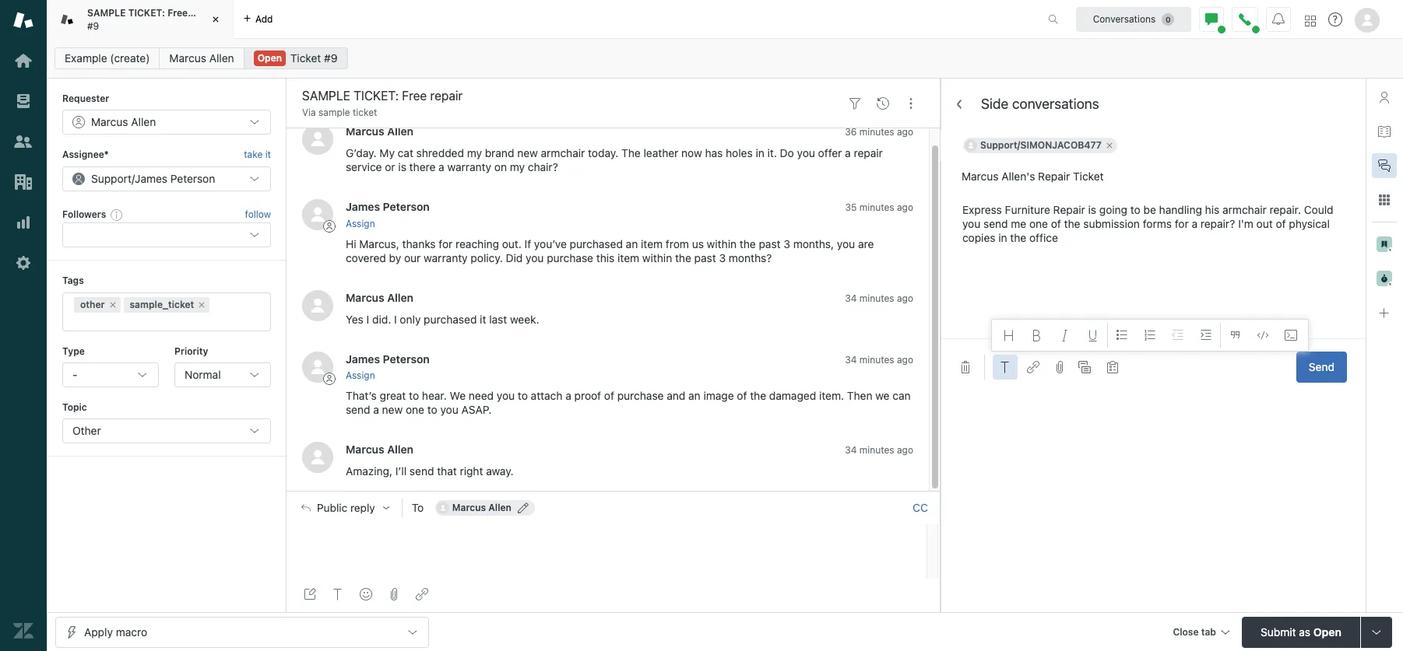Task type: vqa. For each thing, say whether or not it's contained in the screenshot.
3rd ROW from the top of the page
no



Task type: describe. For each thing, give the bounding box(es) containing it.
new inside that's great to hear. we need you to attach a proof of purchase and an image of the damaged item. then we can send a new one to you asap.
[[382, 403, 403, 417]]

filter image
[[849, 97, 861, 110]]

public reply button
[[287, 492, 402, 525]]

i'll
[[395, 465, 407, 478]]

1 vertical spatial open
[[1314, 626, 1342, 639]]

ago for hi marcus, thanks for reaching out. if you've purchased an item from us within the past 3 months, you are covered by our warranty policy. did you purchase this item within the past 3 months?
[[897, 202, 914, 214]]

g'day. my cat shredded my brand new armchair today. the leather now has holes in it. do you offer a repair service or is there a warranty on my chair?
[[346, 147, 883, 174]]

add button
[[234, 0, 282, 38]]

1 vertical spatial purchased
[[424, 313, 477, 326]]

a right the 'offer'
[[845, 147, 851, 160]]

conversations
[[1012, 96, 1099, 112]]

reply
[[350, 503, 375, 515]]

marcus up amazing,
[[346, 443, 384, 456]]

- button
[[62, 363, 159, 388]]

you left are
[[837, 237, 855, 251]]

hi marcus, thanks for reaching out. if you've purchased an item from us within the past 3 months, you are covered by our warranty policy. did you purchase this item within the past 3 months?
[[346, 237, 877, 265]]

amazing,
[[346, 465, 393, 478]]

a down shredded
[[439, 161, 445, 174]]

code block (cmd shift 6) image
[[1285, 329, 1298, 342]]

0 vertical spatial item
[[641, 237, 663, 251]]

thanks
[[402, 237, 436, 251]]

example
[[65, 51, 107, 65]]

the
[[622, 147, 641, 160]]

away.
[[486, 465, 514, 478]]

events image
[[877, 97, 889, 110]]

office
[[1030, 231, 1058, 245]]

an inside hi marcus, thanks for reaching out. if you've purchased an item from us within the past 3 months, you are covered by our warranty policy. did you purchase this item within the past 3 months?
[[626, 237, 638, 251]]

example (create)
[[65, 51, 150, 65]]

tabs tab list
[[47, 0, 1032, 39]]

james inside assignee* element
[[135, 172, 168, 185]]

the down repair
[[1064, 217, 1081, 231]]

via
[[302, 107, 316, 118]]

service
[[346, 161, 382, 174]]

assignee* element
[[62, 166, 271, 191]]

in inside the "express furniture repair is going to be handling his armchair repair. could you send me one of the submission forms for a repair? i'm out of physical copies in the office"
[[999, 231, 1008, 245]]

go back image
[[953, 98, 966, 111]]

james for that's
[[346, 353, 380, 366]]

notifications image
[[1273, 13, 1285, 25]]

public reply
[[317, 503, 375, 515]]

handling
[[1159, 203, 1202, 217]]

underline (cmd u) image
[[1087, 329, 1100, 342]]

amazing, i'll send that right away.
[[346, 465, 514, 478]]

that's great to hear. we need you to attach a proof of purchase and an image of the damaged item. then we can send a new one to you asap.
[[346, 389, 914, 417]]

0 horizontal spatial past
[[694, 251, 716, 265]]

close image
[[208, 12, 224, 27]]

assign for that's
[[346, 370, 375, 382]]

#9 inside sample ticket: free repair #9
[[87, 20, 99, 32]]

minutes for amazing, i'll send that right away.
[[860, 445, 895, 456]]

it.
[[768, 147, 777, 160]]

ticket
[[290, 51, 321, 65]]

now
[[682, 147, 702, 160]]

to down hear.
[[427, 403, 437, 417]]

allen up only
[[387, 291, 414, 304]]

zendesk products image
[[1305, 15, 1316, 26]]

insert emojis image
[[360, 589, 372, 601]]

decrease indent (cmd [) image
[[1172, 329, 1185, 342]]

peterson for that's
[[383, 353, 430, 366]]

36
[[845, 126, 857, 138]]

by
[[389, 251, 401, 265]]

ago for yes i did. i only purchased it last week.
[[897, 293, 914, 304]]

apps image
[[1379, 194, 1391, 206]]

0 horizontal spatial remove image
[[108, 300, 117, 310]]

me
[[1011, 217, 1027, 231]]

express
[[963, 203, 1002, 217]]

marcus allen inside secondary element
[[169, 51, 234, 65]]

marcus up yes
[[346, 291, 384, 304]]

right
[[460, 465, 483, 478]]

damaged
[[769, 389, 816, 403]]

repair inside g'day. my cat shredded my brand new armchair today. the leather now has holes in it. do you offer a repair service or is there a warranty on my chair?
[[854, 147, 883, 160]]

1 ago from the top
[[897, 126, 914, 138]]

we
[[450, 389, 466, 403]]

the inside that's great to hear. we need you to attach a proof of purchase and an image of the damaged item. then we can send a new one to you asap.
[[750, 389, 766, 403]]

you down we
[[440, 403, 459, 417]]

34 minutes ago text field for that's great to hear. we need you to attach a proof of purchase and an image of the damaged item. then we can send a new one to you asap.
[[845, 354, 914, 366]]

one inside that's great to hear. we need you to attach a proof of purchase and an image of the damaged item. then we can send a new one to you asap.
[[406, 403, 424, 417]]

express furniture repair is going to be handling his armchair repair. could you send me one of the submission forms for a repair? i'm out of physical copies in the office
[[963, 203, 1334, 245]]

shredded
[[416, 147, 464, 160]]

that's
[[346, 389, 377, 403]]

cc
[[913, 502, 928, 515]]

0 horizontal spatial within
[[642, 251, 672, 265]]

to
[[412, 502, 424, 515]]

displays possible ticket submission types image
[[1371, 627, 1383, 639]]

35 minutes ago
[[845, 202, 914, 214]]

add attachment image
[[388, 589, 400, 601]]

attach
[[531, 389, 563, 403]]

34 minutes ago for week.
[[845, 293, 914, 304]]

yes i did. i only purchased it last week.
[[346, 313, 539, 326]]

take
[[244, 149, 263, 161]]

support
[[91, 172, 132, 185]]

james peterson link for great
[[346, 353, 430, 366]]

if
[[525, 237, 531, 251]]

marcus allen link for yes
[[346, 291, 414, 304]]

for inside hi marcus, thanks for reaching out. if you've purchased an item from us within the past 3 months, you are covered by our warranty policy. did you purchase this item within the past 3 months?
[[439, 237, 453, 251]]

months,
[[793, 237, 834, 251]]

topic element
[[62, 419, 271, 444]]

side
[[981, 96, 1009, 112]]

priority
[[174, 345, 208, 357]]

34 minutes ago for attach
[[845, 354, 914, 366]]

increase indent (cmd ]) image
[[1200, 329, 1213, 342]]

support/simonjacob477
[[981, 139, 1102, 151]]

marcus right marcus.allen@example.com icon
[[452, 503, 486, 514]]

you inside the "express furniture repair is going to be handling his armchair repair. could you send me one of the submission forms for a repair? i'm out of physical copies in the office"
[[963, 217, 981, 231]]

34 minutes ago text field for yes i did. i only purchased it last week.
[[845, 293, 914, 304]]

get started image
[[13, 51, 33, 71]]

an inside that's great to hear. we need you to attach a proof of purchase and an image of the damaged item. then we can send a new one to you asap.
[[689, 389, 701, 403]]

34 minutes ago text field
[[845, 445, 914, 456]]

1 i from the left
[[367, 313, 369, 326]]

info on adding followers image
[[111, 209, 123, 221]]

last
[[489, 313, 507, 326]]

conversationlabel log
[[287, 112, 941, 492]]

are
[[858, 237, 874, 251]]

1 vertical spatial my
[[510, 161, 525, 174]]

3 34 from the top
[[845, 445, 857, 456]]

minutes for yes i did. i only purchased it last week.
[[860, 293, 895, 304]]

close
[[1173, 627, 1199, 638]]

today.
[[588, 147, 619, 160]]

warranty inside g'day. my cat shredded my brand new armchair today. the leather now has holes in it. do you offer a repair service or is there a warranty on my chair?
[[447, 161, 491, 174]]

2 vertical spatial send
[[410, 465, 434, 478]]

in inside g'day. my cat shredded my brand new armchair today. the leather now has holes in it. do you offer a repair service or is there a warranty on my chair?
[[756, 147, 765, 160]]

peterson inside assignee* element
[[170, 172, 215, 185]]

italic (cmd i) image
[[1059, 329, 1072, 342]]

Side conversation composer text field
[[959, 203, 1347, 328]]

numbered list (cmd shift 7) image
[[1144, 329, 1157, 342]]

add
[[255, 13, 273, 25]]

tags
[[62, 275, 84, 287]]

then
[[847, 389, 873, 403]]

one inside the "express furniture repair is going to be handling his armchair repair. could you send me one of the submission forms for a repair? i'm out of physical copies in the office"
[[1030, 217, 1048, 231]]

months?
[[729, 251, 772, 265]]

marcus allen link for g'day.
[[346, 125, 414, 138]]

my
[[380, 147, 395, 160]]

requester element
[[62, 110, 271, 135]]

that
[[437, 465, 457, 478]]

format text image
[[332, 589, 344, 601]]

1 vertical spatial 3
[[719, 251, 726, 265]]

set child ticket fields image
[[1107, 361, 1119, 374]]

hide composer image
[[607, 485, 620, 498]]

-
[[72, 368, 77, 382]]

1 horizontal spatial 3
[[784, 237, 790, 251]]

send button
[[1297, 352, 1347, 383]]

submission
[[1084, 217, 1140, 231]]

submit
[[1261, 626, 1296, 639]]

only
[[400, 313, 421, 326]]

side conversations
[[981, 96, 1099, 112]]

1 horizontal spatial remove image
[[1105, 141, 1114, 150]]

the up "months?"
[[740, 237, 756, 251]]

zendesk image
[[13, 622, 33, 642]]

example (create) button
[[55, 48, 160, 69]]

0 vertical spatial past
[[759, 237, 781, 251]]

it inside conversationlabel log
[[480, 313, 486, 326]]

i'm
[[1238, 217, 1254, 231]]

or
[[385, 161, 395, 174]]

item.
[[819, 389, 844, 403]]

allen up i'll
[[387, 443, 414, 456]]

marcus down ticket
[[346, 125, 384, 138]]

take it
[[244, 149, 271, 161]]

open inside secondary element
[[258, 52, 282, 64]]

for inside the "express furniture repair is going to be handling his armchair repair. could you send me one of the submission forms for a repair? i'm out of physical copies in the office"
[[1175, 217, 1189, 231]]

followers element
[[62, 223, 271, 248]]

/
[[132, 172, 135, 185]]

reaching
[[456, 237, 499, 251]]

purchase inside that's great to hear. we need you to attach a proof of purchase and an image of the damaged item. then we can send a new one to you asap.
[[617, 389, 664, 403]]

as
[[1299, 626, 1311, 639]]

forms
[[1143, 217, 1172, 231]]

this
[[596, 251, 615, 265]]

to left hear.
[[409, 389, 419, 403]]

james peterson assign for great
[[346, 353, 430, 382]]

bulleted list (cmd shift 8) image
[[1116, 329, 1129, 342]]

a left the proof
[[566, 389, 571, 403]]

quote (cmd shift 9) image
[[1229, 329, 1241, 342]]

other
[[80, 299, 105, 310]]

going
[[1100, 203, 1128, 217]]

a down the that's
[[373, 403, 379, 417]]



Task type: locate. For each thing, give the bounding box(es) containing it.
close tab
[[1173, 627, 1217, 638]]

open right as
[[1314, 626, 1342, 639]]

0 vertical spatial purchase
[[547, 251, 593, 265]]

34 for attach
[[845, 354, 857, 366]]

g'day.
[[346, 147, 377, 160]]

0 vertical spatial subject field
[[299, 86, 838, 105]]

need
[[469, 389, 494, 403]]

within right us
[[707, 237, 737, 251]]

button displays agent's chat status as online. image
[[1206, 13, 1218, 25]]

1 vertical spatial 34
[[845, 354, 857, 366]]

be
[[1144, 203, 1156, 217]]

james right 'support'
[[135, 172, 168, 185]]

remove image
[[1105, 141, 1114, 150], [108, 300, 117, 310]]

1 horizontal spatial is
[[1088, 203, 1097, 217]]

it left last
[[480, 313, 486, 326]]

1 horizontal spatial repair
[[854, 147, 883, 160]]

knowledge image
[[1379, 125, 1391, 138]]

views image
[[13, 91, 33, 111]]

an right the and
[[689, 389, 701, 403]]

0 vertical spatial 34 minutes ago
[[845, 293, 914, 304]]

minutes right 35
[[860, 202, 895, 214]]

0 horizontal spatial i
[[367, 313, 369, 326]]

james peterson assign up "marcus,"
[[346, 200, 430, 230]]

1 assign button from the top
[[346, 217, 375, 231]]

34 minutes ago down are
[[845, 293, 914, 304]]

send down express
[[984, 217, 1008, 231]]

minutes down are
[[860, 293, 895, 304]]

marcus allen link for amazing,
[[346, 443, 414, 456]]

marcus allen link inside secondary element
[[159, 48, 244, 69]]

0 vertical spatial james peterson link
[[346, 200, 430, 214]]

asap.
[[462, 403, 492, 417]]

marcus allen up did.
[[346, 291, 414, 304]]

1 vertical spatial 34 minutes ago text field
[[845, 354, 914, 366]]

#9 inside secondary element
[[324, 51, 338, 65]]

2 vertical spatial peterson
[[383, 353, 430, 366]]

customers image
[[13, 132, 33, 152]]

the
[[1064, 217, 1081, 231], [1010, 231, 1027, 245], [740, 237, 756, 251], [675, 251, 692, 265], [750, 389, 766, 403]]

0 vertical spatial it
[[265, 149, 271, 161]]

marcus allen down close image
[[169, 51, 234, 65]]

0 vertical spatial assign
[[346, 218, 375, 230]]

1 vertical spatial warranty
[[424, 251, 468, 265]]

1 james peterson assign from the top
[[346, 200, 430, 230]]

allen up the cat in the top left of the page
[[387, 125, 414, 138]]

is left going at the right of page
[[1088, 203, 1097, 217]]

1 vertical spatial new
[[382, 403, 403, 417]]

send inside the "express furniture repair is going to be handling his armchair repair. could you send me one of the submission forms for a repair? i'm out of physical copies in the office"
[[984, 217, 1008, 231]]

0 horizontal spatial 3
[[719, 251, 726, 265]]

marcus allen down the requester
[[91, 116, 156, 129]]

one up office at the top right
[[1030, 217, 1048, 231]]

1 vertical spatial past
[[694, 251, 716, 265]]

sample ticket: free repair #9
[[87, 7, 217, 32]]

1 horizontal spatial one
[[1030, 217, 1048, 231]]

his
[[1205, 203, 1220, 217]]

1 34 minutes ago from the top
[[845, 293, 914, 304]]

send inside that's great to hear. we need you to attach a proof of purchase and an image of the damaged item. then we can send a new one to you asap.
[[346, 403, 370, 417]]

34 minutes ago text field down are
[[845, 293, 914, 304]]

0 vertical spatial assign button
[[346, 217, 375, 231]]

0 vertical spatial is
[[398, 161, 406, 174]]

is inside the "express furniture repair is going to be handling his armchair repair. could you send me one of the submission forms for a repair? i'm out of physical copies in the office"
[[1088, 203, 1097, 217]]

you inside g'day. my cat shredded my brand new armchair today. the leather now has holes in it. do you offer a repair service or is there a warranty on my chair?
[[797, 147, 815, 160]]

34 minutes ago text field
[[845, 293, 914, 304], [845, 354, 914, 366]]

1 vertical spatial is
[[1088, 203, 1097, 217]]

ago
[[897, 126, 914, 138], [897, 202, 914, 214], [897, 293, 914, 304], [897, 354, 914, 366], [897, 445, 914, 456]]

allen inside "requester" element
[[131, 116, 156, 129]]

you right do
[[797, 147, 815, 160]]

0 vertical spatial my
[[467, 147, 482, 160]]

do
[[780, 147, 794, 160]]

2 james peterson assign from the top
[[346, 353, 430, 382]]

draft mode image
[[304, 589, 316, 601]]

marcus allen up my
[[346, 125, 414, 138]]

to left attach
[[518, 389, 528, 403]]

1 assign from the top
[[346, 218, 375, 230]]

marcus inside secondary element
[[169, 51, 206, 65]]

1 vertical spatial armchair
[[1223, 203, 1267, 217]]

ticket
[[353, 107, 377, 118]]

2 ago from the top
[[897, 202, 914, 214]]

0 horizontal spatial my
[[467, 147, 482, 160]]

allen
[[209, 51, 234, 65], [131, 116, 156, 129], [387, 125, 414, 138], [387, 291, 414, 304], [387, 443, 414, 456], [489, 503, 512, 514]]

marcus allen
[[169, 51, 234, 65], [91, 116, 156, 129], [346, 125, 414, 138], [346, 291, 414, 304], [346, 443, 414, 456], [452, 503, 512, 514]]

organizations image
[[13, 172, 33, 192]]

insert ticket comments image
[[1079, 361, 1091, 374]]

purchased inside hi marcus, thanks for reaching out. if you've purchased an item from us within the past 3 months, you are covered by our warranty policy. did you purchase this item within the past 3 months?
[[570, 237, 623, 251]]

0 horizontal spatial subject field
[[299, 86, 838, 105]]

0 horizontal spatial #9
[[87, 20, 99, 32]]

1 horizontal spatial subject field
[[941, 161, 1366, 192]]

5 ago from the top
[[897, 445, 914, 456]]

0 vertical spatial purchased
[[570, 237, 623, 251]]

repair.
[[1270, 203, 1301, 217]]

1 horizontal spatial purchase
[[617, 389, 664, 403]]

armchair inside the "express furniture repair is going to be handling his armchair repair. could you send me one of the submission forms for a repair? i'm out of physical copies in the office"
[[1223, 203, 1267, 217]]

support / james peterson
[[91, 172, 215, 185]]

minutes for hi marcus, thanks for reaching out. if you've purchased an item from us within the past 3 months, you are covered by our warranty policy. did you purchase this item within the past 3 months?
[[860, 202, 895, 214]]

code span (cmd shift 5) image
[[1257, 329, 1269, 342]]

apply macro
[[84, 626, 147, 639]]

0 horizontal spatial new
[[382, 403, 403, 417]]

item
[[641, 237, 663, 251], [618, 251, 639, 265]]

zendesk support image
[[13, 10, 33, 30]]

2 i from the left
[[394, 313, 397, 326]]

0 vertical spatial warranty
[[447, 161, 491, 174]]

0 horizontal spatial one
[[406, 403, 424, 417]]

peterson for hi
[[383, 200, 430, 214]]

0 vertical spatial in
[[756, 147, 765, 160]]

follow button
[[245, 208, 271, 222]]

0 vertical spatial within
[[707, 237, 737, 251]]

minutes up we on the bottom right
[[860, 354, 895, 366]]

warranty down thanks
[[424, 251, 468, 265]]

my
[[467, 147, 482, 160], [510, 161, 525, 174]]

0 horizontal spatial armchair
[[541, 147, 585, 160]]

send
[[1309, 361, 1335, 374]]

marcus allen up amazing,
[[346, 443, 414, 456]]

ago for that's great to hear. we need you to attach a proof of purchase and an image of the damaged item. then we can send a new one to you asap.
[[897, 354, 914, 366]]

1 horizontal spatial within
[[707, 237, 737, 251]]

remove image
[[197, 300, 207, 310]]

1 horizontal spatial new
[[517, 147, 538, 160]]

0 vertical spatial #9
[[87, 20, 99, 32]]

2 vertical spatial 34 minutes ago
[[845, 445, 914, 456]]

1 vertical spatial an
[[689, 389, 701, 403]]

0 vertical spatial armchair
[[541, 147, 585, 160]]

assign button for that's
[[346, 369, 375, 383]]

you down if
[[526, 251, 544, 265]]

1 vertical spatial james peterson assign
[[346, 353, 430, 382]]

1 vertical spatial purchase
[[617, 389, 664, 403]]

34 for week.
[[845, 293, 857, 304]]

repair inside sample ticket: free repair #9
[[190, 7, 217, 19]]

ticket actions image
[[905, 97, 917, 110]]

leather
[[644, 147, 679, 160]]

remove image right other
[[108, 300, 117, 310]]

armchair up i'm
[[1223, 203, 1267, 217]]

great
[[380, 389, 406, 403]]

physical
[[1289, 217, 1330, 231]]

bookmarks image
[[1377, 237, 1393, 252]]

marcus down free
[[169, 51, 206, 65]]

0 vertical spatial peterson
[[170, 172, 215, 185]]

item right this
[[618, 251, 639, 265]]

0 horizontal spatial open
[[258, 52, 282, 64]]

purchased up this
[[570, 237, 623, 251]]

0 vertical spatial for
[[1175, 217, 1189, 231]]

chair?
[[528, 161, 558, 174]]

34 minutes ago
[[845, 293, 914, 304], [845, 354, 914, 366], [845, 445, 914, 456]]

minutes for that's great to hear. we need you to attach a proof of purchase and an image of the damaged item. then we can send a new one to you asap.
[[860, 354, 895, 366]]

tab
[[47, 0, 234, 39]]

1 horizontal spatial armchair
[[1223, 203, 1267, 217]]

3 34 minutes ago from the top
[[845, 445, 914, 456]]

0 vertical spatial an
[[626, 237, 638, 251]]

assign for hi
[[346, 218, 375, 230]]

assign button for hi
[[346, 217, 375, 231]]

james up the that's
[[346, 353, 380, 366]]

1 34 from the top
[[845, 293, 857, 304]]

of up office at the top right
[[1051, 217, 1061, 231]]

2 34 minutes ago text field from the top
[[845, 354, 914, 366]]

1 horizontal spatial an
[[689, 389, 701, 403]]

2 assign from the top
[[346, 370, 375, 382]]

add link (cmd k) image
[[416, 589, 428, 601]]

us
[[692, 237, 704, 251]]

peterson up great
[[383, 353, 430, 366]]

0 horizontal spatial an
[[626, 237, 638, 251]]

past up "months?"
[[759, 237, 781, 251]]

1 vertical spatial peterson
[[383, 200, 430, 214]]

james peterson link up great
[[346, 353, 430, 366]]

ticket:
[[128, 7, 165, 19]]

marcus allen link down close image
[[159, 48, 244, 69]]

ticket #9
[[290, 51, 338, 65]]

macro
[[116, 626, 147, 639]]

repair down 36 minutes ago at top
[[854, 147, 883, 160]]

within down from
[[642, 251, 672, 265]]

take it button
[[244, 148, 271, 163]]

the left damaged on the right bottom
[[750, 389, 766, 403]]

new down great
[[382, 403, 403, 417]]

subject field up be
[[941, 161, 1366, 192]]

5 minutes from the top
[[860, 445, 895, 456]]

james peterson assign for marcus,
[[346, 200, 430, 230]]

warranty inside hi marcus, thanks for reaching out. if you've purchased an item from us within the past 3 months, you are covered by our warranty policy. did you purchase this item within the past 3 months?
[[424, 251, 468, 265]]

avatar image
[[302, 124, 333, 155], [965, 139, 977, 152], [302, 200, 333, 231], [302, 290, 333, 321], [302, 352, 333, 383], [302, 442, 333, 473]]

james peterson link up "marcus,"
[[346, 200, 430, 214]]

sample
[[87, 7, 126, 19]]

34 minutes ago up we on the bottom right
[[845, 354, 914, 366]]

purchase down you've
[[547, 251, 593, 265]]

an left from
[[626, 237, 638, 251]]

it inside button
[[265, 149, 271, 161]]

marcus down the requester
[[91, 116, 128, 129]]

on
[[494, 161, 507, 174]]

repair right free
[[190, 7, 217, 19]]

1 horizontal spatial open
[[1314, 626, 1342, 639]]

1 vertical spatial assign
[[346, 370, 375, 382]]

admin image
[[13, 253, 33, 273]]

2 34 from the top
[[845, 354, 857, 366]]

my right on
[[510, 161, 525, 174]]

edit user image
[[518, 503, 529, 514]]

normal
[[185, 368, 221, 382]]

remove image up going at the right of page
[[1105, 141, 1114, 150]]

warranty left on
[[447, 161, 491, 174]]

tab
[[1201, 627, 1217, 638]]

2 james peterson link from the top
[[346, 353, 430, 366]]

2 assign button from the top
[[346, 369, 375, 383]]

assign up the that's
[[346, 370, 375, 382]]

out
[[1257, 217, 1273, 231]]

i right yes
[[367, 313, 369, 326]]

assign
[[346, 218, 375, 230], [346, 370, 375, 382]]

1 horizontal spatial purchased
[[570, 237, 623, 251]]

1 horizontal spatial in
[[999, 231, 1008, 245]]

one down hear.
[[406, 403, 424, 417]]

1 vertical spatial james peterson link
[[346, 353, 430, 366]]

0 horizontal spatial for
[[439, 237, 453, 251]]

1 vertical spatial for
[[439, 237, 453, 251]]

bold (cmd b) image
[[1031, 329, 1044, 342]]

1 james peterson link from the top
[[346, 200, 430, 214]]

send
[[984, 217, 1008, 231], [346, 403, 370, 417], [410, 465, 434, 478]]

you right need
[[497, 389, 515, 403]]

36 minutes ago text field
[[845, 126, 914, 138]]

armchair inside g'day. my cat shredded my brand new armchair today. the leather now has holes in it. do you offer a repair service or is there a warranty on my chair?
[[541, 147, 585, 160]]

2 vertical spatial 34
[[845, 445, 857, 456]]

proof
[[574, 389, 601, 403]]

purchase
[[547, 251, 593, 265], [617, 389, 664, 403]]

purchased
[[570, 237, 623, 251], [424, 313, 477, 326]]

did.
[[372, 313, 391, 326]]

has
[[705, 147, 723, 160]]

topic
[[62, 402, 87, 414]]

minutes down we on the bottom right
[[860, 445, 895, 456]]

1 vertical spatial repair
[[854, 147, 883, 160]]

0 horizontal spatial purchase
[[547, 251, 593, 265]]

1 vertical spatial remove image
[[108, 300, 117, 310]]

2 minutes from the top
[[860, 202, 895, 214]]

to inside the "express furniture repair is going to be handling his armchair repair. could you send me one of the submission forms for a repair? i'm out of physical copies in the office"
[[1131, 203, 1141, 217]]

time tracking image
[[1377, 271, 1393, 287]]

a inside the "express furniture repair is going to be handling his armchair repair. could you send me one of the submission forms for a repair? i'm out of physical copies in the office"
[[1192, 217, 1198, 231]]

allen inside secondary element
[[209, 51, 234, 65]]

policy.
[[471, 251, 503, 265]]

0 vertical spatial open
[[258, 52, 282, 64]]

did
[[506, 251, 523, 265]]

0 horizontal spatial repair
[[190, 7, 217, 19]]

you up copies
[[963, 217, 981, 231]]

marcus allen link up amazing,
[[346, 443, 414, 456]]

send right i'll
[[410, 465, 434, 478]]

our
[[404, 251, 421, 265]]

sample_ticket
[[130, 299, 194, 310]]

for down handling
[[1175, 217, 1189, 231]]

35 minutes ago text field
[[845, 202, 914, 214]]

2 horizontal spatial send
[[984, 217, 1008, 231]]

main element
[[0, 0, 47, 652]]

Subject field
[[299, 86, 838, 105], [941, 161, 1366, 192]]

marcus.allen@example.com image
[[437, 503, 449, 515]]

1 vertical spatial subject field
[[941, 161, 1366, 192]]

within
[[707, 237, 737, 251], [642, 251, 672, 265]]

there
[[409, 161, 436, 174]]

an
[[626, 237, 638, 251], [689, 389, 701, 403]]

add link (cmd k) image
[[1027, 361, 1040, 374]]

new inside g'day. my cat shredded my brand new armchair today. the leather now has holes in it. do you offer a repair service or is there a warranty on my chair?
[[517, 147, 538, 160]]

1 horizontal spatial send
[[410, 465, 434, 478]]

in right copies
[[999, 231, 1008, 245]]

1 horizontal spatial item
[[641, 237, 663, 251]]

0 vertical spatial one
[[1030, 217, 1048, 231]]

0 vertical spatial 34
[[845, 293, 857, 304]]

3 ago from the top
[[897, 293, 914, 304]]

james
[[135, 172, 168, 185], [346, 200, 380, 214], [346, 353, 380, 366]]

from
[[666, 237, 689, 251]]

1 horizontal spatial past
[[759, 237, 781, 251]]

1 vertical spatial in
[[999, 231, 1008, 245]]

1 vertical spatial within
[[642, 251, 672, 265]]

2 34 minutes ago from the top
[[845, 354, 914, 366]]

offer
[[818, 147, 842, 160]]

1 minutes from the top
[[860, 126, 895, 138]]

3 left "months?"
[[719, 251, 726, 265]]

sample
[[319, 107, 350, 118]]

james for hi
[[346, 200, 380, 214]]

secondary element
[[47, 43, 1403, 74]]

purchase inside hi marcus, thanks for reaching out. if you've purchased an item from us within the past 3 months, you are covered by our warranty policy. did you purchase this item within the past 3 months?
[[547, 251, 593, 265]]

send down the that's
[[346, 403, 370, 417]]

reporting image
[[13, 213, 33, 233]]

34 minutes ago text field up we on the bottom right
[[845, 354, 914, 366]]

we
[[876, 389, 890, 403]]

conversations
[[1093, 13, 1156, 25]]

submit as open
[[1261, 626, 1342, 639]]

brand
[[485, 147, 514, 160]]

peterson up thanks
[[383, 200, 430, 214]]

conversations button
[[1076, 7, 1192, 32]]

past down us
[[694, 251, 716, 265]]

1 vertical spatial james
[[346, 200, 380, 214]]

armchair up the 'chair?' on the top
[[541, 147, 585, 160]]

marcus allen inside "requester" element
[[91, 116, 156, 129]]

requester
[[62, 93, 109, 104]]

marcus allen link up did.
[[346, 291, 414, 304]]

1 vertical spatial 34 minutes ago
[[845, 354, 914, 366]]

format text image
[[999, 361, 1012, 374]]

4 minutes from the top
[[860, 354, 895, 366]]

peterson right /
[[170, 172, 215, 185]]

marcus allen link
[[159, 48, 244, 69], [346, 125, 414, 138], [346, 291, 414, 304], [346, 443, 414, 456]]

0 vertical spatial james
[[135, 172, 168, 185]]

my left "brand"
[[467, 147, 482, 160]]

assign up "hi"
[[346, 218, 375, 230]]

past
[[759, 237, 781, 251], [694, 251, 716, 265]]

0 vertical spatial repair
[[190, 7, 217, 19]]

you've
[[534, 237, 567, 251]]

minutes
[[860, 126, 895, 138], [860, 202, 895, 214], [860, 293, 895, 304], [860, 354, 895, 366], [860, 445, 895, 456]]

1 horizontal spatial #9
[[324, 51, 338, 65]]

i right did.
[[394, 313, 397, 326]]

ago for amazing, i'll send that right away.
[[897, 445, 914, 456]]

discard this conversation image
[[959, 361, 972, 374]]

allen left the edit user image at the left bottom of page
[[489, 503, 512, 514]]

customer context image
[[1379, 91, 1391, 104]]

purchase left the and
[[617, 389, 664, 403]]

is inside g'day. my cat shredded my brand new armchair today. the leather now has holes in it. do you offer a repair service or is there a warranty on my chair?
[[398, 161, 406, 174]]

marcus allen down right
[[452, 503, 512, 514]]

1 vertical spatial item
[[618, 251, 639, 265]]

#9
[[87, 20, 99, 32], [324, 51, 338, 65]]

attach files image
[[1054, 361, 1066, 374]]

1 horizontal spatial it
[[480, 313, 486, 326]]

0 horizontal spatial is
[[398, 161, 406, 174]]

the down "me"
[[1010, 231, 1027, 245]]

0 vertical spatial james peterson assign
[[346, 200, 430, 230]]

1 horizontal spatial my
[[510, 161, 525, 174]]

can
[[893, 389, 911, 403]]

36 minutes ago
[[845, 126, 914, 138]]

and
[[667, 389, 686, 403]]

0 horizontal spatial item
[[618, 251, 639, 265]]

0 horizontal spatial send
[[346, 403, 370, 417]]

allen down close image
[[209, 51, 234, 65]]

1 horizontal spatial for
[[1175, 217, 1189, 231]]

#9 down sample at the left of page
[[87, 20, 99, 32]]

0 vertical spatial 34 minutes ago text field
[[845, 293, 914, 304]]

the down from
[[675, 251, 692, 265]]

assign button up the that's
[[346, 369, 375, 383]]

1 vertical spatial one
[[406, 403, 424, 417]]

armchair
[[541, 147, 585, 160], [1223, 203, 1267, 217]]

james peterson assign up great
[[346, 353, 430, 382]]

new up the 'chair?' on the top
[[517, 147, 538, 160]]

3 minutes from the top
[[860, 293, 895, 304]]

to left be
[[1131, 203, 1141, 217]]

(create)
[[110, 51, 150, 65]]

get help image
[[1329, 12, 1343, 26]]

is right or
[[398, 161, 406, 174]]

james up "hi"
[[346, 200, 380, 214]]

type
[[62, 345, 85, 357]]

week.
[[510, 313, 539, 326]]

of right image
[[737, 389, 747, 403]]

james peterson link for marcus,
[[346, 200, 430, 214]]

of right the proof
[[604, 389, 614, 403]]

0 vertical spatial new
[[517, 147, 538, 160]]

tab containing sample ticket: free repair
[[47, 0, 234, 39]]

4 ago from the top
[[897, 354, 914, 366]]

subject field up today.
[[299, 86, 838, 105]]

1 vertical spatial it
[[480, 313, 486, 326]]

1 34 minutes ago text field from the top
[[845, 293, 914, 304]]

close tab button
[[1166, 617, 1236, 651]]

#9 right ticket
[[324, 51, 338, 65]]

0 horizontal spatial in
[[756, 147, 765, 160]]

marcus inside "requester" element
[[91, 116, 128, 129]]

0 horizontal spatial purchased
[[424, 313, 477, 326]]

of down repair.
[[1276, 217, 1286, 231]]



